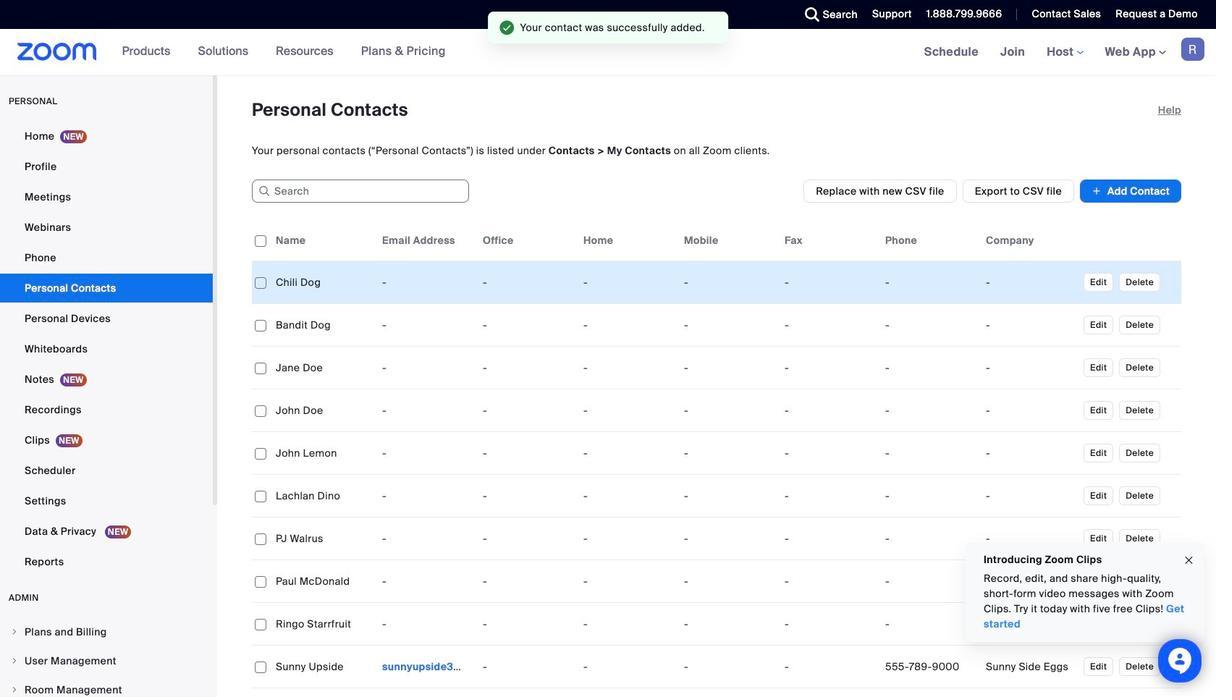 Task type: vqa. For each thing, say whether or not it's contained in the screenshot.
cell
yes



Task type: describe. For each thing, give the bounding box(es) containing it.
meetings navigation
[[913, 29, 1216, 76]]

right image for 3rd menu item from the top
[[10, 686, 19, 694]]

zoom logo image
[[17, 43, 97, 61]]

success image
[[500, 20, 514, 35]]

2 menu item from the top
[[0, 647, 213, 675]]

add image
[[1092, 184, 1102, 198]]

personal menu menu
[[0, 122, 213, 578]]

1 menu item from the top
[[0, 618, 213, 646]]

right image
[[10, 657, 19, 665]]



Task type: locate. For each thing, give the bounding box(es) containing it.
1 vertical spatial right image
[[10, 686, 19, 694]]

right image for 1st menu item from the top of the 'admin menu' menu
[[10, 628, 19, 636]]

banner
[[0, 29, 1216, 76]]

2 right image from the top
[[10, 686, 19, 694]]

menu item
[[0, 618, 213, 646], [0, 647, 213, 675], [0, 676, 213, 697]]

admin menu menu
[[0, 618, 213, 697]]

right image down right icon on the left of page
[[10, 686, 19, 694]]

1 vertical spatial menu item
[[0, 647, 213, 675]]

profile picture image
[[1181, 38, 1205, 61]]

cell
[[880, 268, 980, 297], [980, 268, 1081, 297], [880, 311, 980, 340], [980, 311, 1081, 340], [880, 353, 980, 382], [980, 353, 1081, 382], [880, 396, 980, 425], [980, 396, 1081, 425], [880, 439, 980, 468], [980, 439, 1081, 468], [880, 481, 980, 510], [980, 481, 1081, 510], [880, 524, 980, 553], [980, 524, 1081, 553], [880, 567, 980, 596], [980, 567, 1081, 596], [880, 610, 980, 638], [980, 610, 1081, 638], [376, 652, 477, 681], [880, 652, 980, 681], [980, 652, 1081, 681]]

Search Contacts Input text field
[[252, 180, 469, 203]]

product information navigation
[[111, 29, 457, 75]]

right image
[[10, 628, 19, 636], [10, 686, 19, 694]]

1 right image from the top
[[10, 628, 19, 636]]

0 vertical spatial menu item
[[0, 618, 213, 646]]

right image up right icon on the left of page
[[10, 628, 19, 636]]

0 vertical spatial right image
[[10, 628, 19, 636]]

application
[[252, 220, 1181, 688]]

2 vertical spatial menu item
[[0, 676, 213, 697]]

3 menu item from the top
[[0, 676, 213, 697]]

close image
[[1184, 552, 1195, 569]]



